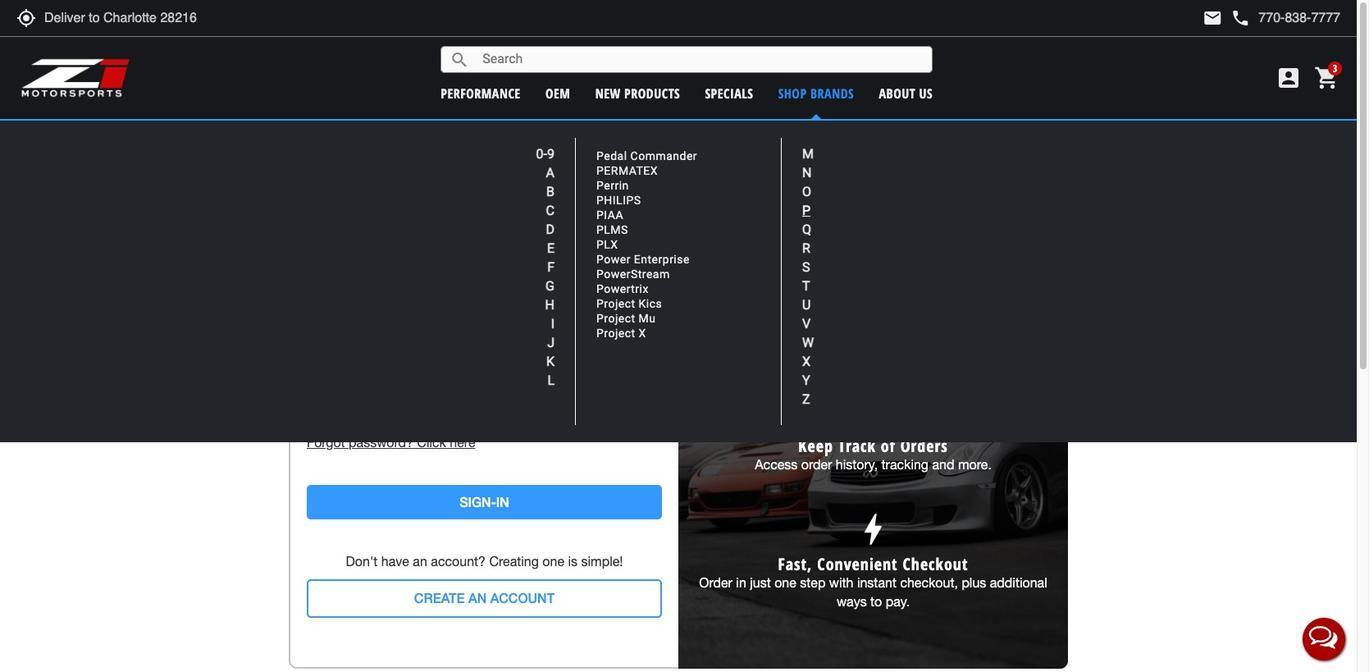Task type: vqa. For each thing, say whether or not it's contained in the screenshot.
All
yes



Task type: describe. For each thing, give the bounding box(es) containing it.
n
[[803, 165, 812, 181]]

to
[[871, 594, 883, 609]]

why make an account?
[[740, 211, 1007, 251]]

2 project from the top
[[597, 312, 636, 325]]

g
[[546, 278, 555, 294]]

new product notifications get updates for all the new products we release.
[[732, 317, 1016, 354]]

oem
[[546, 84, 571, 102]]

orders
[[901, 435, 948, 457]]

brands
[[811, 84, 855, 102]]

mail
[[1203, 8, 1223, 28]]

your
[[726, 126, 751, 144]]

fast,
[[778, 554, 813, 576]]

kics
[[639, 297, 663, 310]]

checkout
[[903, 554, 969, 576]]

track
[[839, 435, 876, 457]]

h
[[545, 297, 555, 313]]

k
[[547, 354, 555, 369]]

click
[[417, 435, 446, 450]]

phone link
[[1231, 8, 1341, 28]]

c
[[546, 203, 555, 218]]

checkout,
[[901, 576, 959, 590]]

product
[[816, 317, 871, 339]]

mail link
[[1203, 8, 1223, 28]]

s
[[803, 259, 810, 275]]

history,
[[836, 457, 878, 472]]

specials link
[[705, 84, 754, 102]]

perrin
[[597, 179, 629, 192]]

shop brands
[[779, 84, 855, 102]]

notifications
[[876, 317, 969, 339]]

project x link
[[597, 326, 647, 340]]

z1 motorsports logo image
[[21, 57, 131, 98]]

phone
[[1231, 8, 1251, 28]]

in
[[496, 494, 510, 509]]

u
[[803, 297, 811, 313]]

select your vehicle link
[[691, 126, 793, 144]]

is
[[568, 554, 578, 569]]

0 vertical spatial new
[[596, 84, 621, 102]]

release.
[[970, 339, 1016, 354]]

updates
[[756, 339, 804, 354]]

power enterprise link
[[597, 253, 690, 266]]

search
[[450, 50, 470, 69]]

just
[[750, 576, 771, 590]]

an for make
[[870, 211, 899, 251]]

mu
[[639, 312, 656, 325]]

philips
[[597, 193, 641, 207]]

an
[[469, 590, 487, 606]]

account
[[490, 590, 555, 606]]

no vehicle selected! select your vehicle
[[565, 126, 793, 144]]

convenient
[[818, 554, 898, 576]]

instant
[[858, 576, 897, 590]]

forgot password? click         here link
[[307, 433, 662, 452]]

pedal commander permatex perrin philips piaa plms plx power enterprise powerstream powertrix project kics project mu project x
[[597, 149, 698, 340]]

powerstream
[[597, 267, 670, 280]]

new products link
[[596, 84, 681, 102]]

x inside pedal commander permatex perrin philips piaa plms plx power enterprise powerstream powertrix project kics project mu project x
[[639, 326, 647, 340]]

about
[[879, 84, 916, 102]]

don't have an account? creating one is simple!
[[346, 554, 623, 569]]

piaa link
[[597, 208, 624, 221]]

additional
[[990, 576, 1048, 590]]

sign-in button
[[307, 485, 662, 520]]

no
[[565, 126, 583, 143]]

performance
[[441, 84, 521, 102]]

project kics link
[[597, 297, 663, 310]]

account_box
[[1276, 65, 1302, 91]]

pedal
[[597, 149, 628, 162]]

e
[[547, 240, 555, 256]]

sign-in
[[460, 494, 510, 509]]

here
[[450, 435, 476, 450]]

bolt fast, convenient checkout order in just one step with instant checkout, plus additional ways to pay.
[[699, 509, 1048, 609]]

products inside new product notifications get updates for all the new products we release.
[[894, 339, 946, 354]]

x inside m n o p q r s t u v w x y z
[[803, 354, 811, 369]]

powerstream link
[[597, 267, 670, 280]]

one inside bolt fast, convenient checkout order in just one step with instant checkout, plus additional ways to pay.
[[775, 576, 797, 590]]

my_location
[[16, 8, 36, 28]]

w
[[803, 335, 814, 350]]

order
[[699, 576, 733, 590]]

plus
[[962, 576, 987, 590]]

oem link
[[546, 84, 571, 102]]

d
[[546, 222, 555, 237]]

create           an           account button
[[307, 580, 662, 618]]

E-Mail Address email field
[[299, 301, 670, 339]]



Task type: locate. For each thing, give the bounding box(es) containing it.
pedal commander link
[[597, 149, 698, 162]]

vehicle inside no vehicle selected! select your vehicle
[[586, 126, 630, 143]]

m n o p q r s t u v w x y z
[[803, 146, 814, 407]]

0 vertical spatial x
[[639, 326, 647, 340]]

vehicle
[[755, 126, 793, 144], [586, 126, 630, 143]]

2 vertical spatial project
[[597, 326, 636, 340]]

creating
[[490, 554, 539, 569]]

password?
[[349, 435, 414, 450]]

permatex link
[[597, 164, 658, 177]]

1 horizontal spatial products
[[894, 339, 946, 354]]

powertrix link
[[597, 282, 649, 295]]

p
[[803, 203, 811, 218]]

products up selected!
[[625, 84, 681, 102]]

account? for make
[[906, 211, 1007, 251]]

0 vertical spatial one
[[543, 554, 565, 569]]

0 vertical spatial an
[[870, 211, 899, 251]]

in
[[736, 576, 747, 590]]

t
[[803, 278, 811, 294]]

0 horizontal spatial an
[[413, 554, 427, 569]]

step
[[800, 576, 826, 590]]

keep track of orders access order history, tracking and more.
[[755, 435, 992, 472]]

an right make
[[870, 211, 899, 251]]

0 vertical spatial products
[[625, 84, 681, 102]]

vehicle right your
[[755, 126, 793, 144]]

1 horizontal spatial vehicle
[[755, 126, 793, 144]]

1 vertical spatial products
[[894, 339, 946, 354]]

bolt
[[853, 509, 894, 550]]

9
[[547, 146, 555, 162]]

1 vertical spatial one
[[775, 576, 797, 590]]

1 horizontal spatial account?
[[906, 211, 1007, 251]]

3 project from the top
[[597, 326, 636, 340]]

f
[[548, 259, 555, 275]]

shop brands link
[[779, 84, 855, 102]]

perrin link
[[597, 179, 629, 192]]

v
[[803, 316, 811, 332]]

1 vertical spatial new
[[866, 339, 890, 354]]

1 vertical spatial account?
[[431, 554, 486, 569]]

account? for have
[[431, 554, 486, 569]]

all
[[827, 339, 840, 354]]

sign-
[[460, 494, 496, 509]]

new
[[779, 317, 811, 339]]

j
[[548, 335, 555, 350]]

shopping_cart
[[1315, 65, 1341, 91]]

simple!
[[581, 554, 623, 569]]

one
[[543, 554, 565, 569], [775, 576, 797, 590]]

for
[[808, 339, 823, 354]]

an
[[870, 211, 899, 251], [413, 554, 427, 569]]

1 horizontal spatial new
[[866, 339, 890, 354]]

Search search field
[[470, 47, 933, 72]]

access
[[755, 457, 798, 472]]

products left we
[[894, 339, 946, 354]]

x up y
[[803, 354, 811, 369]]

y
[[803, 373, 811, 388]]

project down powertrix link
[[597, 297, 636, 310]]

1 horizontal spatial x
[[803, 354, 811, 369]]

new products
[[596, 84, 681, 102]]

0 horizontal spatial vehicle
[[586, 126, 630, 143]]

project mu link
[[597, 312, 656, 325]]

forgot
[[307, 435, 345, 450]]

1 vertical spatial an
[[413, 554, 427, 569]]

one right just
[[775, 576, 797, 590]]

shopping_cart link
[[1311, 65, 1341, 91]]

have
[[381, 554, 409, 569]]

new right the
[[866, 339, 890, 354]]

commander
[[631, 149, 698, 162]]

permatex
[[597, 164, 658, 177]]

create           an           account
[[414, 590, 555, 606]]

with
[[830, 576, 854, 590]]

an for have
[[413, 554, 427, 569]]

1 horizontal spatial one
[[775, 576, 797, 590]]

keep
[[799, 435, 834, 457]]

don't
[[346, 554, 378, 569]]

powertrix
[[597, 282, 649, 295]]

0 horizontal spatial new
[[596, 84, 621, 102]]

l
[[548, 373, 555, 388]]

ways
[[837, 594, 867, 609]]

new inside new product notifications get updates for all the new products we release.
[[866, 339, 890, 354]]

account?
[[906, 211, 1007, 251], [431, 554, 486, 569]]

0-9 a b c d e f g h i j k l
[[536, 146, 555, 388]]

select
[[691, 126, 723, 144]]

i
[[551, 316, 555, 332]]

and
[[933, 457, 955, 472]]

power
[[597, 253, 631, 266]]

vehicle up the pedal
[[586, 126, 630, 143]]

selected!
[[633, 126, 689, 143]]

0 vertical spatial account?
[[906, 211, 1007, 251]]

q
[[803, 222, 812, 237]]

1 project from the top
[[597, 297, 636, 310]]

1 vertical spatial x
[[803, 354, 811, 369]]

0-
[[536, 146, 547, 162]]

order
[[802, 457, 833, 472]]

one left is
[[543, 554, 565, 569]]

project down project mu link
[[597, 326, 636, 340]]

0 horizontal spatial account?
[[431, 554, 486, 569]]

plx link
[[597, 238, 619, 251]]

pay.
[[886, 594, 910, 609]]

m
[[803, 146, 814, 162]]

why
[[740, 211, 791, 251]]

x down mu
[[639, 326, 647, 340]]

account_box link
[[1272, 65, 1307, 91]]

an right the have
[[413, 554, 427, 569]]

1 vertical spatial project
[[597, 312, 636, 325]]

plms link
[[597, 223, 629, 236]]

0 horizontal spatial x
[[639, 326, 647, 340]]

shop
[[779, 84, 807, 102]]

of
[[881, 435, 896, 457]]

0 horizontal spatial one
[[543, 554, 565, 569]]

1 horizontal spatial an
[[870, 211, 899, 251]]

new right "oem"
[[596, 84, 621, 102]]

plx
[[597, 238, 619, 251]]

0 vertical spatial project
[[597, 297, 636, 310]]

x
[[639, 326, 647, 340], [803, 354, 811, 369]]

create
[[414, 590, 465, 606]]

Password password field
[[299, 378, 670, 417]]

about us link
[[879, 84, 933, 102]]

project up 'project x' link
[[597, 312, 636, 325]]

forgot password? click         here
[[307, 435, 476, 450]]

o
[[803, 184, 812, 199]]

b
[[547, 184, 555, 199]]

0 horizontal spatial products
[[625, 84, 681, 102]]

plms
[[597, 223, 629, 236]]



